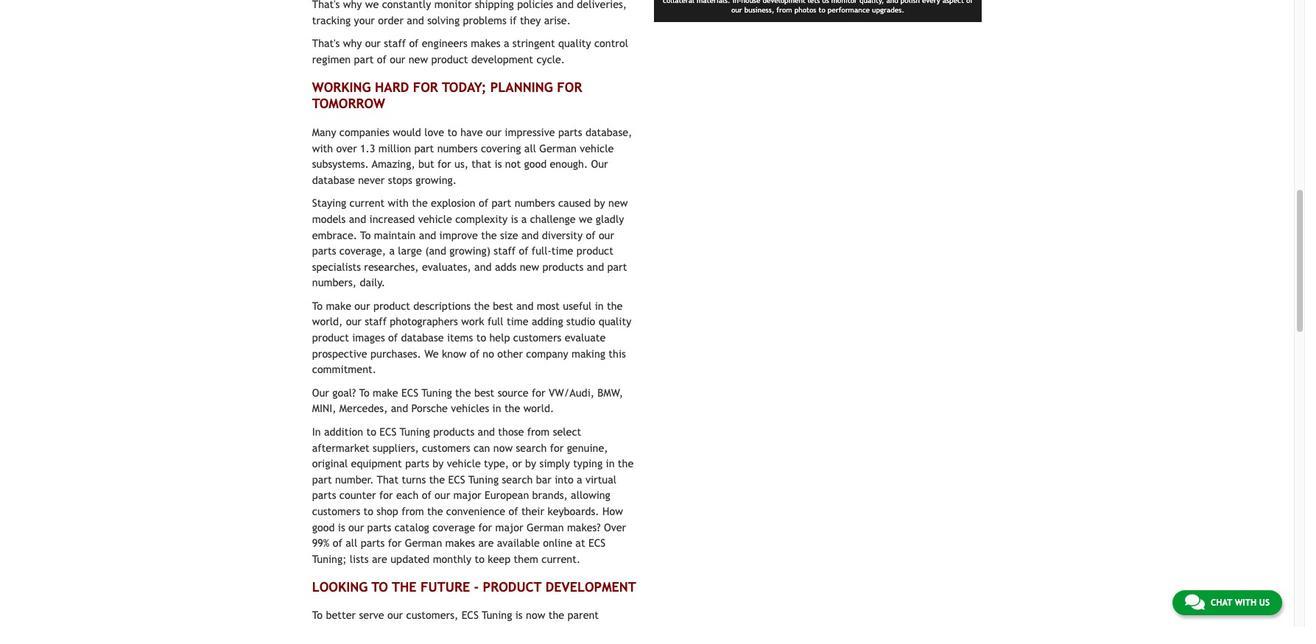 Task type: describe. For each thing, give the bounding box(es) containing it.
make inside to make our product descriptions the best and most useful in the world, our staff       photographers work full time adding studio quality product images of database items to       help customers evaluate prospective purchases. we know of no other company making this commitment.
[[326, 300, 351, 312]]

why for our
[[343, 37, 362, 50]]

would
[[393, 126, 421, 138]]

current
[[350, 197, 385, 209]]

vehicle inside many companies would love to have our impressive parts database, with over 1.3 million part       numbers covering all german vehicle subsystems. amazing, but for us, that is not good enough.       our database never stops growing.
[[580, 142, 614, 154]]

shipping
[[475, 0, 514, 10]]

parts inside many companies would love to have our impressive parts database, with over 1.3 million part       numbers covering all german vehicle subsystems. amazing, but for us, that is not good enough.       our database never stops growing.
[[558, 126, 582, 138]]

tuning inside to better serve our customers, ecs tuning is now the parent company to four house       brands: alzor wheels, ziza lighting
[[482, 610, 512, 622]]

into
[[555, 474, 574, 486]]

good inside many companies would love to have our impressive parts database, with over 1.3 million part       numbers covering all german vehicle subsystems. amazing, but for us, that is not good enough.       our database never stops growing.
[[524, 158, 547, 170]]

parts down shop at the left of page
[[367, 521, 391, 534]]

for up shop at the left of page
[[379, 489, 393, 502]]

why for we
[[343, 0, 362, 10]]

convenience
[[446, 505, 506, 518]]

order
[[378, 14, 404, 26]]

for up updated at bottom
[[388, 537, 402, 550]]

genuine,
[[567, 442, 608, 454]]

our down counter
[[349, 521, 364, 534]]

database inside to make our product descriptions the best and most useful in the world, our staff       photographers work full time adding studio quality product images of database items to       help customers evaluate prospective purchases. we know of no other company making this commitment.
[[401, 332, 444, 344]]

to inside to make our product descriptions the best and most useful in the world, our staff       photographers work full time adding studio quality product images of database items to       help customers evaluate prospective purchases. we know of no other company making this commitment.
[[476, 332, 486, 344]]

we inside 'that's why we constantly monitor shipping policies and deliveries, tracking your order       and solving problems if they arise.'
[[365, 0, 379, 10]]

number.
[[335, 474, 374, 486]]

how
[[603, 505, 623, 518]]

quality inside to make our product descriptions the best and most useful in the world, our staff       photographers work full time adding studio quality product images of database items to       help customers evaluate prospective purchases. we know of no other company making this commitment.
[[599, 316, 632, 328]]

all inside many companies would love to have our impressive parts database, with over 1.3 million part       numbers covering all german vehicle subsystems. amazing, but for us, that is not good enough.       our database never stops growing.
[[524, 142, 536, 154]]

your
[[354, 14, 375, 26]]

a up 'researches,'
[[389, 245, 395, 257]]

make inside the our goal? to make ecs tuning the best source for vw/audi, bmw, mini, mercedes, and       porsche vehicles in the world.
[[373, 387, 398, 399]]

of left 'full-'
[[519, 245, 529, 257]]

makes inside that's why our staff of engineers makes a stringent quality control regimen part of our new product development cycle.
[[471, 37, 501, 50]]

our down your
[[365, 37, 381, 50]]

ecs up 'suppliers,'
[[380, 426, 397, 438]]

ecs right at
[[589, 537, 606, 550]]

to inside to make our product descriptions the best and most useful in the world, our staff       photographers work full time adding studio quality product images of database items to       help customers evaluate prospective purchases. we know of no other company making this commitment.
[[312, 300, 323, 312]]

to down mercedes,
[[366, 426, 376, 438]]

0 vertical spatial from
[[527, 426, 550, 438]]

is inside to better serve our customers, ecs tuning is now the parent company to four house       brands: alzor wheels, ziza lighting
[[516, 610, 523, 622]]

now inside to better serve our customers, ecs tuning is now the parent company to four house       brands: alzor wheels, ziza lighting
[[526, 610, 545, 622]]

that's for that's why we constantly monitor shipping policies and deliveries, tracking your order       and solving problems if they arise.
[[312, 0, 340, 10]]

product down world,
[[312, 332, 349, 344]]

million
[[379, 142, 411, 154]]

photographers
[[390, 316, 458, 328]]

a inside in addition to ecs tuning products and those from select aftermarket suppliers, customers       can now search for genuine, original equipment parts by vehicle type, or by simply typing       in the part number. that turns the ecs tuning search bar into a virtual parts counter for       each of our major european brands, allowing customers to shop from the convenience of       their keyboards. how good is our parts catalog coverage for major german makes? over 99% of all parts for german makes are available online at ecs tuning; lists are updated       monthly to keep them current.
[[577, 474, 582, 486]]

time inside staying current with the explosion of part numbers caused by new models and increased       vehicle complexity is a challenge we gladly embrace. to maintain and improve the size and       diversity of our parts coverage, a large (and growing) staff of full-time product specialists       researches, evaluates, and adds new products and part numbers, daily.
[[552, 245, 573, 257]]

many companies would love to have our impressive parts database, with over 1.3 million part       numbers covering all german vehicle subsystems. amazing, but for us, that is not good enough.       our database never stops growing.
[[312, 126, 632, 186]]

world.
[[524, 403, 554, 415]]

tuning down the type,
[[468, 474, 499, 486]]

0 horizontal spatial by
[[433, 458, 444, 470]]

tuning up 'suppliers,'
[[400, 426, 430, 438]]

shop
[[377, 505, 398, 518]]

evaluates,
[[422, 261, 471, 273]]

virtual
[[586, 474, 617, 486]]

makes inside in addition to ecs tuning products and those from select aftermarket suppliers, customers       can now search for genuine, original equipment parts by vehicle type, or by simply typing       in the part number. that turns the ecs tuning search bar into a virtual parts counter for       each of our major european brands, allowing customers to shop from the convenience of       their keyboards. how good is our parts catalog coverage for major german makes? over 99% of all parts for german makes are available online at ecs tuning; lists are updated       monthly to keep them current.
[[445, 537, 475, 550]]

and down constantly
[[407, 14, 424, 26]]

development
[[546, 580, 636, 595]]

now inside in addition to ecs tuning products and those from select aftermarket suppliers, customers       can now search for genuine, original equipment parts by vehicle type, or by simply typing       in the part number. that turns the ecs tuning search bar into a virtual parts counter for       each of our major european brands, allowing customers to shop from the convenience of       their keyboards. how good is our parts catalog coverage for major german makes? over 99% of all parts for german makes are available online at ecs tuning; lists are updated       monthly to keep them current.
[[493, 442, 513, 454]]

original
[[312, 458, 348, 470]]

product down daily.
[[373, 300, 410, 312]]

parts inside staying current with the explosion of part numbers caused by new models and increased       vehicle complexity is a challenge we gladly embrace. to maintain and improve the size and       diversity of our parts coverage, a large (and growing) staff of full-time product specialists       researches, evaluates, and adds new products and part numbers, daily.
[[312, 245, 336, 257]]

database inside many companies would love to have our impressive parts database, with over 1.3 million part       numbers covering all german vehicle subsystems. amazing, but for us, that is not good enough.       our database never stops growing.
[[312, 174, 355, 186]]

and up arise. on the top of page
[[557, 0, 574, 10]]

1.3
[[360, 142, 375, 154]]

1 vertical spatial german
[[527, 521, 564, 534]]

of up complexity
[[479, 197, 488, 209]]

in inside the our goal? to make ecs tuning the best source for vw/audi, bmw, mini, mercedes, and       porsche vehicles in the world.
[[493, 403, 501, 415]]

that's for that's why our staff of engineers makes a stringent quality control regimen part of our new product development cycle.
[[312, 37, 340, 50]]

our inside the our goal? to make ecs tuning the best source for vw/audi, bmw, mini, mercedes, and       porsche vehicles in the world.
[[312, 387, 329, 399]]

their
[[521, 505, 544, 518]]

specialists
[[312, 261, 361, 273]]

to inside the our goal? to make ecs tuning the best source for vw/audi, bmw, mini, mercedes, and       porsche vehicles in the world.
[[359, 387, 370, 399]]

have
[[461, 126, 483, 138]]

no
[[483, 347, 494, 360]]

99%
[[312, 537, 330, 550]]

0 vertical spatial are
[[478, 537, 494, 550]]

the down growing.
[[412, 197, 428, 209]]

chat with us link
[[1173, 591, 1283, 616]]

growing.
[[416, 174, 457, 186]]

those
[[498, 426, 524, 438]]

that's why our staff of engineers makes a stringent quality control regimen part of our new product development cycle.
[[312, 37, 628, 65]]

parent
[[568, 610, 599, 622]]

products inside staying current with the explosion of part numbers caused by new models and increased       vehicle complexity is a challenge we gladly embrace. to maintain and improve the size and       diversity of our parts coverage, a large (and growing) staff of full-time product specialists       researches, evaluates, and adds new products and part numbers, daily.
[[543, 261, 584, 273]]

to left the keep
[[475, 553, 485, 566]]

1 horizontal spatial by
[[525, 458, 536, 470]]

today;
[[442, 79, 486, 95]]

wheels,
[[490, 625, 527, 628]]

for up simply
[[550, 442, 564, 454]]

by inside staying current with the explosion of part numbers caused by new models and increased       vehicle complexity is a challenge we gladly embrace. to maintain and improve the size and       diversity of our parts coverage, a large (and growing) staff of full-time product specialists       researches, evaluates, and adds new products and part numbers, daily.
[[594, 197, 605, 209]]

serve
[[359, 610, 384, 622]]

0 vertical spatial search
[[516, 442, 547, 454]]

or
[[512, 458, 522, 470]]

that
[[377, 474, 399, 486]]

we inside staying current with the explosion of part numbers caused by new models and increased       vehicle complexity is a challenge we gladly embrace. to maintain and improve the size and       diversity of our parts coverage, a large (and growing) staff of full-time product specialists       researches, evaluates, and adds new products and part numbers, daily.
[[579, 213, 593, 225]]

2 vertical spatial new
[[520, 261, 539, 273]]

to make our product descriptions the best and most useful in the world, our staff       photographers work full time adding studio quality product images of database items to       help customers evaluate prospective purchases. we know of no other company making this commitment.
[[312, 300, 632, 376]]

of right 99%
[[333, 537, 342, 550]]

and up 'full-'
[[522, 229, 539, 241]]

gladly
[[596, 213, 624, 225]]

each
[[396, 489, 419, 502]]

studio
[[567, 316, 595, 328]]

suppliers,
[[373, 442, 419, 454]]

our up coverage
[[435, 489, 450, 502]]

2 vertical spatial with
[[1235, 598, 1257, 609]]

work
[[461, 316, 484, 328]]

is inside staying current with the explosion of part numbers caused by new models and increased       vehicle complexity is a challenge we gladly embrace. to maintain and improve the size and       diversity of our parts coverage, a large (and growing) staff of full-time product specialists       researches, evaluates, and adds new products and part numbers, daily.
[[511, 213, 518, 225]]

solving
[[427, 14, 460, 26]]

for down cycle.
[[557, 79, 582, 95]]

of down european at the left bottom of page
[[509, 505, 518, 518]]

purchases.
[[371, 347, 421, 360]]

chat
[[1211, 598, 1233, 609]]

full-
[[532, 245, 552, 257]]

our inside many companies would love to have our impressive parts database, with over 1.3 million part       numbers covering all german vehicle subsystems. amazing, but for us, that is not good enough.       our database never stops growing.
[[591, 158, 608, 170]]

staff inside staying current with the explosion of part numbers caused by new models and increased       vehicle complexity is a challenge we gladly embrace. to maintain and improve the size and       diversity of our parts coverage, a large (and growing) staff of full-time product specialists       researches, evaluates, and adds new products and part numbers, daily.
[[494, 245, 516, 257]]

evaluate
[[565, 332, 606, 344]]

numbers,
[[312, 276, 357, 289]]

part inside in addition to ecs tuning products and those from select aftermarket suppliers, customers       can now search for genuine, original equipment parts by vehicle type, or by simply typing       in the part number. that turns the ecs tuning search bar into a virtual parts counter for       each of our major european brands, allowing customers to shop from the convenience of       their keyboards. how good is our parts catalog coverage for major german makes? over 99% of all parts for german makes are available online at ecs tuning; lists are updated       monthly to keep them current.
[[312, 474, 332, 486]]

german inside many companies would love to have our impressive parts database, with over 1.3 million part       numbers covering all german vehicle subsystems. amazing, but for us, that is not good enough.       our database never stops growing.
[[539, 142, 577, 154]]

parts up the turns
[[405, 458, 429, 470]]

and up (and
[[419, 229, 436, 241]]

planning
[[490, 79, 553, 95]]

and inside in addition to ecs tuning products and those from select aftermarket suppliers, customers       can now search for genuine, original equipment parts by vehicle type, or by simply typing       in the part number. that turns the ecs tuning search bar into a virtual parts counter for       each of our major european brands, allowing customers to shop from the convenience of       their keyboards. how good is our parts catalog coverage for major german makes? over 99% of all parts for german makes are available online at ecs tuning; lists are updated       monthly to keep them current.
[[478, 426, 495, 438]]

at
[[576, 537, 585, 550]]

the up the work
[[474, 300, 490, 312]]

impressive
[[505, 126, 555, 138]]

the up vehicles
[[455, 387, 471, 399]]

product inside that's why our staff of engineers makes a stringent quality control regimen part of our new product development cycle.
[[431, 53, 468, 65]]

stops
[[388, 174, 412, 186]]

to better serve our customers, ecs tuning is now the parent company to four house       brands: alzor wheels, ziza lighting
[[312, 610, 636, 628]]

but
[[419, 158, 434, 170]]

the inside to better serve our customers, ecs tuning is now the parent company to four house       brands: alzor wheels, ziza lighting
[[549, 610, 564, 622]]

catalog
[[395, 521, 429, 534]]

to up serve
[[372, 580, 388, 595]]

the down updated at bottom
[[392, 580, 417, 595]]

staff inside to make our product descriptions the best and most useful in the world, our staff       photographers work full time adding studio quality product images of database items to       help customers evaluate prospective purchases. we know of no other company making this commitment.
[[365, 316, 387, 328]]

over
[[604, 521, 626, 534]]

development
[[471, 53, 533, 65]]

and down growing)
[[474, 261, 492, 273]]

a inside that's why our staff of engineers makes a stringent quality control regimen part of our new product development cycle.
[[504, 37, 509, 50]]

vehicle inside in addition to ecs tuning products and those from select aftermarket suppliers, customers       can now search for genuine, original equipment parts by vehicle type, or by simply typing       in the part number. that turns the ecs tuning search bar into a virtual parts counter for       each of our major european brands, allowing customers to shop from the convenience of       their keyboards. how good is our parts catalog coverage for major german makes? over 99% of all parts for german makes are available online at ecs tuning; lists are updated       monthly to keep them current.
[[447, 458, 481, 470]]

models
[[312, 213, 346, 225]]

looking
[[312, 580, 368, 595]]

the right the turns
[[429, 474, 445, 486]]

future
[[421, 580, 470, 595]]

challenge
[[530, 213, 576, 225]]

images
[[352, 332, 385, 344]]

brands:
[[424, 625, 460, 628]]

products inside in addition to ecs tuning products and those from select aftermarket suppliers, customers       can now search for genuine, original equipment parts by vehicle type, or by simply typing       in the part number. that turns the ecs tuning search bar into a virtual parts counter for       each of our major european brands, allowing customers to shop from the convenience of       their keyboards. how good is our parts catalog coverage for major german makes? over 99% of all parts for german makes are available online at ecs tuning; lists are updated       monthly to keep them current.
[[433, 426, 475, 438]]

policies
[[517, 0, 553, 10]]

comments image
[[1185, 594, 1205, 611]]

deliveries,
[[577, 0, 627, 10]]

a left challenge
[[521, 213, 527, 225]]

of up purchases.
[[388, 332, 398, 344]]

0 horizontal spatial are
[[372, 553, 387, 566]]

staying current with the explosion of part numbers caused by new models and increased       vehicle complexity is a challenge we gladly embrace. to maintain and improve the size and       diversity of our parts coverage, a large (and growing) staff of full-time product specialists       researches, evaluates, and adds new products and part numbers, daily.
[[312, 197, 628, 289]]

parts up lists
[[361, 537, 385, 550]]

know
[[442, 347, 467, 360]]

numbers inside staying current with the explosion of part numbers caused by new models and increased       vehicle complexity is a challenge we gladly embrace. to maintain and improve the size and       diversity of our parts coverage, a large (and growing) staff of full-time product specialists       researches, evaluates, and adds new products and part numbers, daily.
[[515, 197, 555, 209]]

1 vertical spatial from
[[402, 505, 424, 518]]

current.
[[542, 553, 581, 566]]

ziza
[[530, 625, 550, 628]]

of right diversity
[[586, 229, 596, 241]]

product inside staying current with the explosion of part numbers caused by new models and increased       vehicle complexity is a challenge we gladly embrace. to maintain and improve the size and       diversity of our parts coverage, a large (and growing) staff of full-time product specialists       researches, evaluates, and adds new products and part numbers, daily.
[[577, 245, 614, 257]]

looking to the future - product development
[[312, 580, 636, 595]]

vw/audi,
[[549, 387, 595, 399]]

1 horizontal spatial customers
[[422, 442, 470, 454]]

tuning;
[[312, 553, 347, 566]]

database,
[[586, 126, 632, 138]]

part inside many companies would love to have our impressive parts database, with over 1.3 million part       numbers covering all german vehicle subsystems. amazing, but for us, that is not good enough.       our database never stops growing.
[[414, 142, 434, 154]]

our goal? to make ecs tuning the best source for vw/audi, bmw, mini, mercedes, and       porsche vehicles in the world.
[[312, 387, 623, 415]]

with inside staying current with the explosion of part numbers caused by new models and increased       vehicle complexity is a challenge we gladly embrace. to maintain and improve the size and       diversity of our parts coverage, a large (and growing) staff of full-time product specialists       researches, evaluates, and adds new products and part numbers, daily.
[[388, 197, 409, 209]]

of right each
[[422, 489, 431, 502]]

making
[[572, 347, 606, 360]]

commitment.
[[312, 363, 376, 376]]

monthly
[[433, 553, 472, 566]]

ecs up convenience
[[448, 474, 465, 486]]

staff inside that's why our staff of engineers makes a stringent quality control regimen part of our new product development cycle.
[[384, 37, 406, 50]]

counter
[[339, 489, 376, 502]]

over
[[336, 142, 357, 154]]



Task type: vqa. For each thing, say whether or not it's contained in the screenshot.
'numbers' within the MANY COMPANIES WOULD LOVE TO HAVE OUR IMPRESSIVE PARTS DATABASE, WITH OVER 1.3 MILLION PART       NUMBERS COVERING ALL GERMAN VEHICLE SUBSYSTEMS. AMAZING, BUT FOR US, THAT IS NOT GOOD ENOUGH.       OUR DATABASE NEVER STOPS GROWING.
yes



Task type: locate. For each thing, give the bounding box(es) containing it.
is up tuning;
[[338, 521, 345, 534]]

tuning inside the our goal? to make ecs tuning the best source for vw/audi, bmw, mini, mercedes, and       porsche vehicles in the world.
[[422, 387, 452, 399]]

that's up regimen
[[312, 37, 340, 50]]

tuning
[[422, 387, 452, 399], [400, 426, 430, 438], [468, 474, 499, 486], [482, 610, 512, 622]]

0 vertical spatial with
[[312, 142, 333, 154]]

in
[[312, 426, 321, 438]]

0 horizontal spatial now
[[493, 442, 513, 454]]

improve
[[440, 229, 478, 241]]

equipment
[[351, 458, 402, 470]]

house
[[393, 625, 421, 628]]

that's inside 'that's why we constantly monitor shipping policies and deliveries, tracking your order       and solving problems if they arise.'
[[312, 0, 340, 10]]

with left us
[[1235, 598, 1257, 609]]

items
[[447, 332, 473, 344]]

to left shop at the left of page
[[364, 505, 374, 518]]

0 vertical spatial best
[[493, 300, 513, 312]]

database down subsystems. at the left of page
[[312, 174, 355, 186]]

if
[[510, 14, 517, 26]]

1 horizontal spatial good
[[524, 158, 547, 170]]

and left most
[[516, 300, 534, 312]]

1 horizontal spatial now
[[526, 610, 545, 622]]

1 horizontal spatial time
[[552, 245, 573, 257]]

1 horizontal spatial from
[[527, 426, 550, 438]]

are
[[478, 537, 494, 550], [372, 553, 387, 566]]

for left us,
[[438, 158, 451, 170]]

1 vertical spatial numbers
[[515, 197, 555, 209]]

companies
[[340, 126, 390, 138]]

hard
[[375, 79, 409, 95]]

1 vertical spatial we
[[579, 213, 593, 225]]

part down original
[[312, 474, 332, 486]]

now up the type,
[[493, 442, 513, 454]]

makes?
[[567, 521, 601, 534]]

numbers
[[437, 142, 478, 154], [515, 197, 555, 209]]

that
[[472, 158, 492, 170]]

lists
[[350, 553, 369, 566]]

make up mercedes,
[[373, 387, 398, 399]]

2 horizontal spatial customers
[[513, 332, 562, 344]]

part down gladly
[[607, 261, 627, 273]]

of left engineers
[[409, 37, 419, 50]]

not
[[505, 158, 521, 170]]

new down engineers
[[409, 53, 428, 65]]

all inside in addition to ecs tuning products and those from select aftermarket suppliers, customers       can now search for genuine, original equipment parts by vehicle type, or by simply typing       in the part number. that turns the ecs tuning search bar into a virtual parts counter for       each of our major european brands, allowing customers to shop from the convenience of       their keyboards. how good is our parts catalog coverage for major german makes? over 99% of all parts for german makes are available online at ecs tuning; lists are updated       monthly to keep them current.
[[346, 537, 358, 550]]

numbers up challenge
[[515, 197, 555, 209]]

with down 'many'
[[312, 142, 333, 154]]

1 horizontal spatial new
[[520, 261, 539, 273]]

parts
[[558, 126, 582, 138], [312, 245, 336, 257], [405, 458, 429, 470], [312, 489, 336, 502], [367, 521, 391, 534], [361, 537, 385, 550]]

mercedes,
[[339, 403, 388, 415]]

0 horizontal spatial we
[[365, 0, 379, 10]]

a up the development
[[504, 37, 509, 50]]

and inside to make our product descriptions the best and most useful in the world, our staff       photographers work full time adding studio quality product images of database items to       help customers evaluate prospective purchases. we know of no other company making this commitment.
[[516, 300, 534, 312]]

1 horizontal spatial our
[[591, 158, 608, 170]]

our up house
[[388, 610, 403, 622]]

our
[[365, 37, 381, 50], [390, 53, 405, 65], [486, 126, 502, 138], [599, 229, 614, 241], [355, 300, 370, 312], [346, 316, 362, 328], [435, 489, 450, 502], [349, 521, 364, 534], [388, 610, 403, 622]]

new up gladly
[[609, 197, 628, 209]]

with
[[312, 142, 333, 154], [388, 197, 409, 209], [1235, 598, 1257, 609]]

in up virtual
[[606, 458, 615, 470]]

0 vertical spatial major
[[453, 489, 482, 502]]

makes down coverage
[[445, 537, 475, 550]]

never
[[358, 174, 385, 186]]

0 vertical spatial we
[[365, 0, 379, 10]]

why inside that's why our staff of engineers makes a stringent quality control regimen part of our new product development cycle.
[[343, 37, 362, 50]]

our inside many companies would love to have our impressive parts database, with over 1.3 million part       numbers covering all german vehicle subsystems. amazing, but for us, that is not good enough.       our database never stops growing.
[[486, 126, 502, 138]]

1 horizontal spatial with
[[388, 197, 409, 209]]

1 vertical spatial customers
[[422, 442, 470, 454]]

the up the ziza
[[549, 610, 564, 622]]

0 horizontal spatial new
[[409, 53, 428, 65]]

1 vertical spatial time
[[507, 316, 529, 328]]

numbers up us,
[[437, 142, 478, 154]]

with up increased
[[388, 197, 409, 209]]

1 vertical spatial quality
[[599, 316, 632, 328]]

the up coverage
[[427, 505, 443, 518]]

allowing
[[571, 489, 611, 502]]

0 vertical spatial customers
[[513, 332, 562, 344]]

best inside to make our product descriptions the best and most useful in the world, our staff       photographers work full time adding studio quality product images of database items to       help customers evaluate prospective purchases. we know of no other company making this commitment.
[[493, 300, 513, 312]]

amazing,
[[372, 158, 415, 170]]

0 horizontal spatial make
[[326, 300, 351, 312]]

from
[[527, 426, 550, 438], [402, 505, 424, 518]]

from up catalog
[[402, 505, 424, 518]]

2 horizontal spatial in
[[606, 458, 615, 470]]

a
[[504, 37, 509, 50], [521, 213, 527, 225], [389, 245, 395, 257], [577, 474, 582, 486]]

1 vertical spatial vehicle
[[418, 213, 452, 225]]

quality inside that's why our staff of engineers makes a stringent quality control regimen part of our new product development cycle.
[[558, 37, 591, 50]]

prospective
[[312, 347, 367, 360]]

0 horizontal spatial time
[[507, 316, 529, 328]]

0 vertical spatial vehicle
[[580, 142, 614, 154]]

1 horizontal spatial we
[[579, 213, 593, 225]]

search up or
[[516, 442, 547, 454]]

staff up adds
[[494, 245, 516, 257]]

is left not
[[495, 158, 502, 170]]

part inside that's why our staff of engineers makes a stringent quality control regimen part of our new product development cycle.
[[354, 53, 374, 65]]

0 vertical spatial makes
[[471, 37, 501, 50]]

1 horizontal spatial make
[[373, 387, 398, 399]]

quality up this
[[599, 316, 632, 328]]

addition
[[324, 426, 363, 438]]

and up useful
[[587, 261, 604, 273]]

0 vertical spatial database
[[312, 174, 355, 186]]

make up world,
[[326, 300, 351, 312]]

for inside many companies would love to have our impressive parts database, with over 1.3 million part       numbers covering all german vehicle subsystems. amazing, but for us, that is not good enough.       our database never stops growing.
[[438, 158, 451, 170]]

why down your
[[343, 37, 362, 50]]

1 horizontal spatial numbers
[[515, 197, 555, 209]]

customers down adding
[[513, 332, 562, 344]]

1 that's from the top
[[312, 0, 340, 10]]

are up the keep
[[478, 537, 494, 550]]

makes up the development
[[471, 37, 501, 50]]

aftermarket
[[312, 442, 370, 454]]

product
[[431, 53, 468, 65], [577, 245, 614, 257], [373, 300, 410, 312], [312, 332, 349, 344]]

2 horizontal spatial with
[[1235, 598, 1257, 609]]

part up complexity
[[492, 197, 511, 209]]

to inside many companies would love to have our impressive parts database, with over 1.3 million part       numbers covering all german vehicle subsystems. amazing, but for us, that is not good enough.       our database never stops growing.
[[447, 126, 457, 138]]

1 horizontal spatial are
[[478, 537, 494, 550]]

source
[[498, 387, 529, 399]]

to up world,
[[312, 300, 323, 312]]

our down daily.
[[355, 300, 370, 312]]

new down 'full-'
[[520, 261, 539, 273]]

constantly
[[382, 0, 431, 10]]

to inside to better serve our customers, ecs tuning is now the parent company to four house       brands: alzor wheels, ziza lighting
[[358, 625, 368, 628]]

stringent
[[513, 37, 555, 50]]

parts up enough.
[[558, 126, 582, 138]]

0 vertical spatial that's
[[312, 0, 340, 10]]

2 that's from the top
[[312, 37, 340, 50]]

0 vertical spatial numbers
[[437, 142, 478, 154]]

time right full
[[507, 316, 529, 328]]

monitor
[[434, 0, 472, 10]]

database down photographers
[[401, 332, 444, 344]]

in inside to make our product descriptions the best and most useful in the world, our staff       photographers work full time adding studio quality product images of database items to       help customers evaluate prospective purchases. we know of no other company making this commitment.
[[595, 300, 604, 312]]

our up images
[[346, 316, 362, 328]]

0 horizontal spatial good
[[312, 521, 335, 534]]

company down adding
[[526, 347, 569, 360]]

0 vertical spatial good
[[524, 158, 547, 170]]

ecs up porsche
[[401, 387, 419, 399]]

all up lists
[[346, 537, 358, 550]]

to inside staying current with the explosion of part numbers caused by new models and increased       vehicle complexity is a challenge we gladly embrace. to maintain and improve the size and       diversity of our parts coverage, a large (and growing) staff of full-time product specialists       researches, evaluates, and adds new products and part numbers, daily.
[[360, 229, 371, 241]]

1 vertical spatial company
[[312, 625, 354, 628]]

caused
[[558, 197, 591, 209]]

our inside to better serve our customers, ecs tuning is now the parent company to four house       brands: alzor wheels, ziza lighting
[[388, 610, 403, 622]]

good inside in addition to ecs tuning products and those from select aftermarket suppliers, customers       can now search for genuine, original equipment parts by vehicle type, or by simply typing       in the part number. that turns the ecs tuning search bar into a virtual parts counter for       each of our major european brands, allowing customers to shop from the convenience of       their keyboards. how good is our parts catalog coverage for major german makes? over 99% of all parts for german makes are available online at ecs tuning; lists are updated       monthly to keep them current.
[[312, 521, 335, 534]]

for right hard
[[413, 79, 438, 95]]

1 vertical spatial are
[[372, 553, 387, 566]]

0 vertical spatial our
[[591, 158, 608, 170]]

working
[[312, 79, 371, 95]]

2 horizontal spatial by
[[594, 197, 605, 209]]

0 horizontal spatial products
[[433, 426, 475, 438]]

our down gladly
[[599, 229, 614, 241]]

1 vertical spatial with
[[388, 197, 409, 209]]

german down catalog
[[405, 537, 442, 550]]

bar
[[536, 474, 552, 486]]

to up the no
[[476, 332, 486, 344]]

in addition to ecs tuning products and those from select aftermarket suppliers, customers       can now search for genuine, original equipment parts by vehicle type, or by simply typing       in the part number. that turns the ecs tuning search bar into a virtual parts counter for       each of our major european brands, allowing customers to shop from the convenience of       their keyboards. how good is our parts catalog coverage for major german makes? over 99% of all parts for german makes are available online at ecs tuning; lists are updated       monthly to keep them current.
[[312, 426, 634, 566]]

staying
[[312, 197, 346, 209]]

0 vertical spatial staff
[[384, 37, 406, 50]]

and inside the our goal? to make ecs tuning the best source for vw/audi, bmw, mini, mercedes, and       porsche vehicles in the world.
[[391, 403, 408, 415]]

0 horizontal spatial numbers
[[437, 142, 478, 154]]

is up size
[[511, 213, 518, 225]]

is inside in addition to ecs tuning products and those from select aftermarket suppliers, customers       can now search for genuine, original equipment parts by vehicle type, or by simply typing       in the part number. that turns the ecs tuning search bar into a virtual parts counter for       each of our major european brands, allowing customers to shop from the convenience of       their keyboards. how good is our parts catalog coverage for major german makes? over 99% of all parts for german makes are available online at ecs tuning; lists are updated       monthly to keep them current.
[[338, 521, 345, 534]]

all
[[524, 142, 536, 154], [346, 537, 358, 550]]

we
[[424, 347, 439, 360]]

the right typing
[[618, 458, 634, 470]]

cycle.
[[537, 53, 565, 65]]

large
[[398, 245, 422, 257]]

time inside to make our product descriptions the best and most useful in the world, our staff       photographers work full time adding studio quality product images of database items to       help customers evaluate prospective purchases. we know of no other company making this commitment.
[[507, 316, 529, 328]]

the right useful
[[607, 300, 623, 312]]

turns
[[402, 474, 426, 486]]

0 horizontal spatial company
[[312, 625, 354, 628]]

company inside to make our product descriptions the best and most useful in the world, our staff       photographers work full time adding studio quality product images of database items to       help customers evaluate prospective purchases. we know of no other company making this commitment.
[[526, 347, 569, 360]]

company inside to better serve our customers, ecs tuning is now the parent company to four house       brands: alzor wheels, ziza lighting
[[312, 625, 354, 628]]

time
[[552, 245, 573, 257], [507, 316, 529, 328]]

covering
[[481, 142, 521, 154]]

2 vertical spatial german
[[405, 537, 442, 550]]

company
[[526, 347, 569, 360], [312, 625, 354, 628]]

goal?
[[332, 387, 356, 399]]

1 vertical spatial all
[[346, 537, 358, 550]]

numbers inside many companies would love to have our impressive parts database, with over 1.3 million part       numbers covering all german vehicle subsystems. amazing, but for us, that is not good enough.       our database never stops growing.
[[437, 142, 478, 154]]

0 vertical spatial products
[[543, 261, 584, 273]]

us
[[1260, 598, 1270, 609]]

good
[[524, 158, 547, 170], [312, 521, 335, 534]]

parts down original
[[312, 489, 336, 502]]

1 horizontal spatial in
[[595, 300, 604, 312]]

0 horizontal spatial customers
[[312, 505, 360, 518]]

quality up cycle.
[[558, 37, 591, 50]]

0 vertical spatial in
[[595, 300, 604, 312]]

customers inside to make our product descriptions the best and most useful in the world, our staff       photographers work full time adding studio quality product images of database items to       help customers evaluate prospective purchases. we know of no other company making this commitment.
[[513, 332, 562, 344]]

now up the ziza
[[526, 610, 545, 622]]

0 horizontal spatial major
[[453, 489, 482, 502]]

2 vertical spatial staff
[[365, 316, 387, 328]]

1 vertical spatial search
[[502, 474, 533, 486]]

0 horizontal spatial in
[[493, 403, 501, 415]]

that's inside that's why our staff of engineers makes a stringent quality control regimen part of our new product development cycle.
[[312, 37, 340, 50]]

are right lists
[[372, 553, 387, 566]]

1 horizontal spatial database
[[401, 332, 444, 344]]

keyboards.
[[548, 505, 599, 518]]

company down 'better'
[[312, 625, 354, 628]]

online
[[543, 537, 572, 550]]

and up can
[[478, 426, 495, 438]]

0 horizontal spatial our
[[312, 387, 329, 399]]

to left 'better'
[[312, 610, 323, 622]]

new inside that's why our staff of engineers makes a stringent quality control regimen part of our new product development cycle.
[[409, 53, 428, 65]]

our up mini,
[[312, 387, 329, 399]]

1 why from the top
[[343, 0, 362, 10]]

in inside in addition to ecs tuning products and those from select aftermarket suppliers, customers       can now search for genuine, original equipment parts by vehicle type, or by simply typing       in the part number. that turns the ecs tuning search bar into a virtual parts counter for       each of our major european brands, allowing customers to shop from the convenience of       their keyboards. how good is our parts catalog coverage for major german makes? over 99% of all parts for german makes are available online at ecs tuning; lists are updated       monthly to keep them current.
[[606, 458, 615, 470]]

of
[[409, 37, 419, 50], [377, 53, 387, 65], [479, 197, 488, 209], [586, 229, 596, 241], [519, 245, 529, 257], [388, 332, 398, 344], [470, 347, 480, 360], [422, 489, 431, 502], [509, 505, 518, 518], [333, 537, 342, 550]]

time down diversity
[[552, 245, 573, 257]]

0 horizontal spatial from
[[402, 505, 424, 518]]

1 vertical spatial major
[[495, 521, 524, 534]]

0 vertical spatial make
[[326, 300, 351, 312]]

german
[[539, 142, 577, 154], [527, 521, 564, 534], [405, 537, 442, 550]]

1 vertical spatial staff
[[494, 245, 516, 257]]

0 horizontal spatial database
[[312, 174, 355, 186]]

1 vertical spatial now
[[526, 610, 545, 622]]

0 horizontal spatial with
[[312, 142, 333, 154]]

and down current at left top
[[349, 213, 366, 225]]

1 horizontal spatial quality
[[599, 316, 632, 328]]

them
[[514, 553, 538, 566]]

0 vertical spatial german
[[539, 142, 577, 154]]

our inside staying current with the explosion of part numbers caused by new models and increased       vehicle complexity is a challenge we gladly embrace. to maintain and improve the size and       diversity of our parts coverage, a large (and growing) staff of full-time product specialists       researches, evaluates, and adds new products and part numbers, daily.
[[599, 229, 614, 241]]

that's up tracking
[[312, 0, 340, 10]]

of left the no
[[470, 347, 480, 360]]

1 vertical spatial database
[[401, 332, 444, 344]]

ecs inside the our goal? to make ecs tuning the best source for vw/audi, bmw, mini, mercedes, and       porsche vehicles in the world.
[[401, 387, 419, 399]]

the down source
[[505, 403, 520, 415]]

problems
[[463, 14, 507, 26]]

best inside the our goal? to make ecs tuning the best source for vw/audi, bmw, mini, mercedes, and       porsche vehicles in the world.
[[474, 387, 495, 399]]

good right not
[[524, 158, 547, 170]]

to
[[360, 229, 371, 241], [312, 300, 323, 312], [359, 387, 370, 399], [312, 610, 323, 622]]

parts down embrace.
[[312, 245, 336, 257]]

why inside 'that's why we constantly monitor shipping policies and deliveries, tracking your order       and solving problems if they arise.'
[[343, 0, 362, 10]]

our up hard
[[390, 53, 405, 65]]

we up your
[[365, 0, 379, 10]]

make
[[326, 300, 351, 312], [373, 387, 398, 399]]

vehicle inside staying current with the explosion of part numbers caused by new models and increased       vehicle complexity is a challenge we gladly embrace. to maintain and improve the size and       diversity of our parts coverage, a large (and growing) staff of full-time product specialists       researches, evaluates, and adds new products and part numbers, daily.
[[418, 213, 452, 225]]

of up hard
[[377, 53, 387, 65]]

products down 'full-'
[[543, 261, 584, 273]]

2 vertical spatial in
[[606, 458, 615, 470]]

1 vertical spatial makes
[[445, 537, 475, 550]]

0 vertical spatial quality
[[558, 37, 591, 50]]

vehicle down explosion
[[418, 213, 452, 225]]

search down or
[[502, 474, 533, 486]]

best up full
[[493, 300, 513, 312]]

subsystems.
[[312, 158, 369, 170]]

staff up images
[[365, 316, 387, 328]]

1 horizontal spatial all
[[524, 142, 536, 154]]

from down "world."
[[527, 426, 550, 438]]

all down impressive
[[524, 142, 536, 154]]

2 why from the top
[[343, 37, 362, 50]]

1 vertical spatial why
[[343, 37, 362, 50]]

tracking
[[312, 14, 351, 26]]

this
[[609, 347, 626, 360]]

for down convenience
[[479, 521, 492, 534]]

1 horizontal spatial company
[[526, 347, 569, 360]]

adding
[[532, 316, 563, 328]]

select
[[553, 426, 581, 438]]

1 vertical spatial best
[[474, 387, 495, 399]]

our
[[591, 158, 608, 170], [312, 387, 329, 399]]

alzor
[[462, 625, 486, 628]]

full
[[488, 316, 504, 328]]

descriptions
[[414, 300, 471, 312]]

the down complexity
[[481, 229, 497, 241]]

1 horizontal spatial major
[[495, 521, 524, 534]]

that's why we constantly monitor shipping policies and deliveries, tracking your order       and solving problems if they arise.
[[312, 0, 627, 26]]

1 horizontal spatial products
[[543, 261, 584, 273]]

coverage
[[433, 521, 475, 534]]

the
[[412, 197, 428, 209], [481, 229, 497, 241], [474, 300, 490, 312], [607, 300, 623, 312], [455, 387, 471, 399], [505, 403, 520, 415], [618, 458, 634, 470], [429, 474, 445, 486], [427, 505, 443, 518], [392, 580, 417, 595], [549, 610, 564, 622]]

1 vertical spatial good
[[312, 521, 335, 534]]

0 vertical spatial time
[[552, 245, 573, 257]]

is inside many companies would love to have our impressive parts database, with over 1.3 million part       numbers covering all german vehicle subsystems. amazing, but for us, that is not good enough.       our database never stops growing.
[[495, 158, 502, 170]]

1 vertical spatial new
[[609, 197, 628, 209]]

typing
[[573, 458, 603, 470]]

1 vertical spatial our
[[312, 387, 329, 399]]

part
[[354, 53, 374, 65], [414, 142, 434, 154], [492, 197, 511, 209], [607, 261, 627, 273], [312, 474, 332, 486]]

size
[[500, 229, 518, 241]]

to inside to better serve our customers, ecs tuning is now the parent company to four house       brands: alzor wheels, ziza lighting
[[312, 610, 323, 622]]

2 vertical spatial customers
[[312, 505, 360, 518]]

2 horizontal spatial new
[[609, 197, 628, 209]]

0 horizontal spatial all
[[346, 537, 358, 550]]

ecs
[[401, 387, 419, 399], [380, 426, 397, 438], [448, 474, 465, 486], [589, 537, 606, 550], [462, 610, 479, 622]]

1 vertical spatial make
[[373, 387, 398, 399]]

us,
[[455, 158, 469, 170]]

customers,
[[406, 610, 458, 622]]

ecs inside to better serve our customers, ecs tuning is now the parent company to four house       brands: alzor wheels, ziza lighting
[[462, 610, 479, 622]]

enough.
[[550, 158, 588, 170]]

we down caused
[[579, 213, 593, 225]]

1 vertical spatial products
[[433, 426, 475, 438]]

a right into
[[577, 474, 582, 486]]

porsche
[[412, 403, 448, 415]]

customers left can
[[422, 442, 470, 454]]

1 vertical spatial that's
[[312, 37, 340, 50]]

0 vertical spatial company
[[526, 347, 569, 360]]

0 vertical spatial now
[[493, 442, 513, 454]]

brands,
[[532, 489, 568, 502]]

for inside the our goal? to make ecs tuning the best source for vw/audi, bmw, mini, mercedes, and       porsche vehicles in the world.
[[532, 387, 546, 399]]

0 horizontal spatial quality
[[558, 37, 591, 50]]

our right enough.
[[591, 158, 608, 170]]

with inside many companies would love to have our impressive parts database, with over 1.3 million part       numbers covering all german vehicle subsystems. amazing, but for us, that is not good enough.       our database never stops growing.
[[312, 142, 333, 154]]



